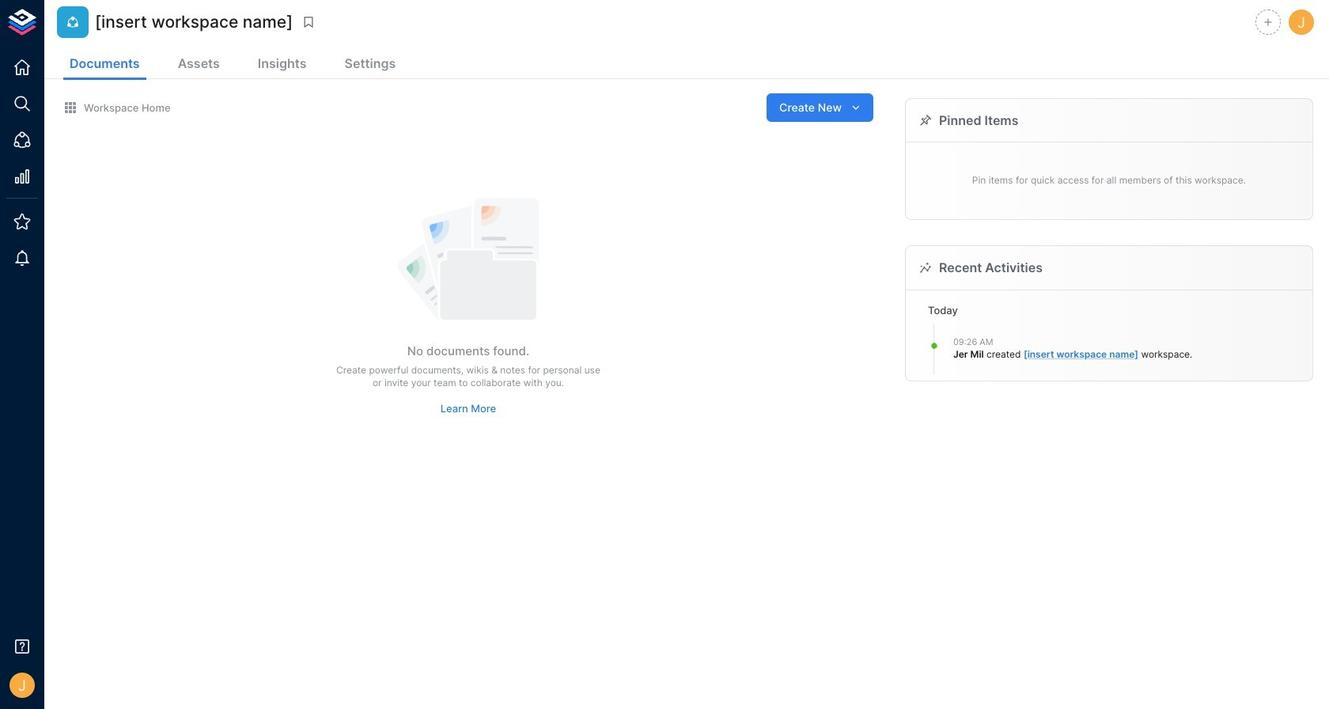 Task type: describe. For each thing, give the bounding box(es) containing it.
bookmark image
[[302, 15, 316, 29]]



Task type: vqa. For each thing, say whether or not it's contained in the screenshot.
Bookmark icon
yes



